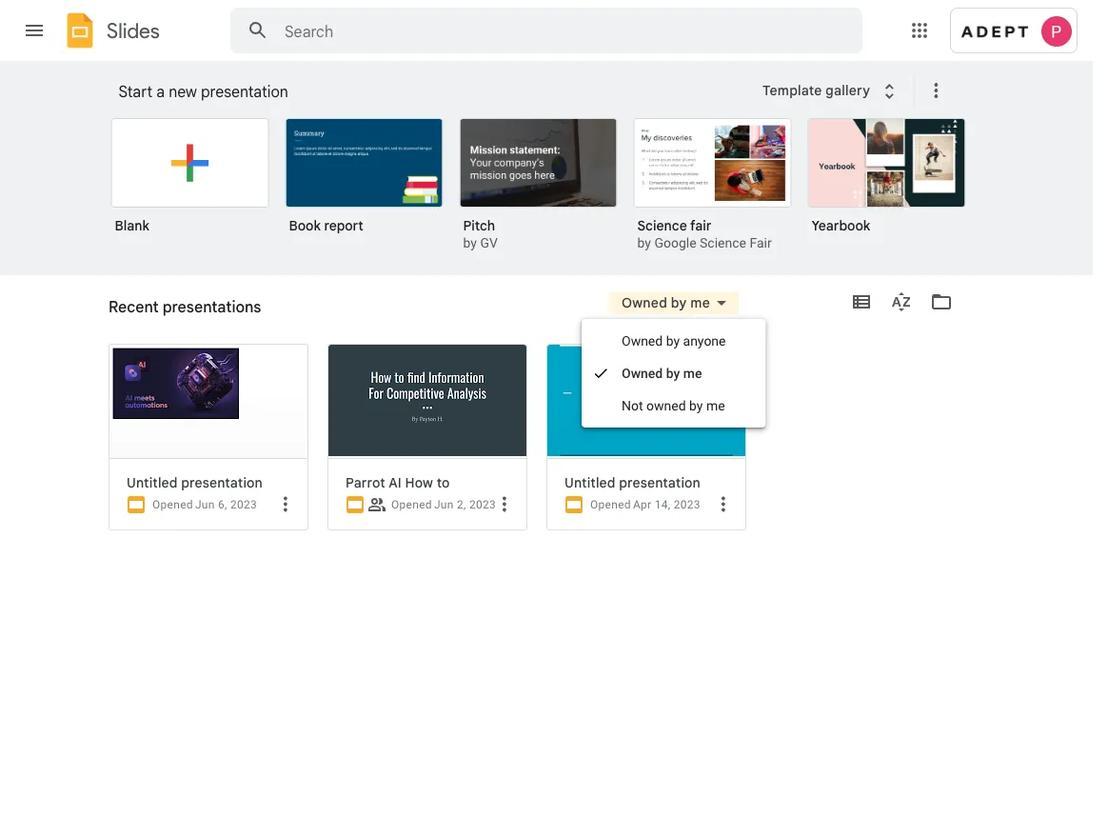 Task type: vqa. For each thing, say whether or not it's contained in the screenshot.
Template gallery icon
no



Task type: locate. For each thing, give the bounding box(es) containing it.
untitled presentation up the apr
[[565, 474, 701, 491]]

14,
[[655, 498, 671, 512]]

0 horizontal spatial 2023
[[230, 498, 257, 512]]

slides link
[[61, 11, 160, 53]]

1 untitled presentation google slides element from the left
[[127, 474, 300, 492]]

presentation right new
[[201, 82, 288, 101]]

1 horizontal spatial untitled presentation option
[[547, 344, 747, 837]]

report
[[324, 217, 364, 234]]

science
[[638, 217, 687, 234], [700, 235, 747, 251]]

opened down how
[[392, 498, 432, 512]]

by up owned by anyone
[[671, 294, 687, 311]]

2 recent presentations from the top
[[109, 305, 242, 321]]

owned up owned by anyone
[[622, 294, 668, 311]]

by
[[463, 235, 477, 251], [638, 235, 651, 251], [671, 294, 687, 311], [666, 333, 680, 349], [667, 365, 681, 381], [690, 398, 703, 413]]

recent presentations
[[109, 297, 261, 316], [109, 305, 242, 321]]

2 jun from the left
[[434, 498, 454, 512]]

template gallery
[[763, 82, 871, 99]]

1 horizontal spatial 2023
[[470, 498, 496, 512]]

1 horizontal spatial untitled
[[565, 474, 616, 491]]

start
[[119, 82, 153, 101]]

1 untitled from the left
[[127, 474, 178, 491]]

1 recent presentations from the top
[[109, 297, 261, 316]]

0 vertical spatial owned by me
[[622, 294, 711, 311]]

owned down owned by me dropdown button
[[622, 333, 663, 349]]

science up google on the right top of the page
[[638, 217, 687, 234]]

presentation up 6,
[[181, 474, 263, 491]]

me up anyone
[[691, 294, 711, 311]]

list box
[[111, 114, 987, 276]]

1 vertical spatial owned
[[622, 333, 663, 349]]

opened jun 6, 2023
[[152, 498, 257, 512]]

owned up not
[[622, 365, 663, 381]]

2023 inside parrot ai how to option
[[470, 498, 496, 512]]

owned
[[622, 294, 668, 311], [622, 333, 663, 349], [622, 365, 663, 381]]

presentations
[[163, 297, 261, 316], [156, 305, 242, 321]]

2023 right 6,
[[230, 498, 257, 512]]

2 untitled from the left
[[565, 474, 616, 491]]

1 recent from the top
[[109, 297, 159, 316]]

untitled up opened apr 14, 2023
[[565, 474, 616, 491]]

3 opened from the left
[[591, 498, 631, 512]]

yearbook option
[[808, 118, 966, 248]]

jun for jun 6, 2023
[[195, 498, 215, 512]]

1 jun from the left
[[195, 498, 215, 512]]

1 opened from the left
[[152, 498, 193, 512]]

2 horizontal spatial opened
[[591, 498, 631, 512]]

1 horizontal spatial science
[[700, 235, 747, 251]]

1 horizontal spatial jun
[[434, 498, 454, 512]]

2,
[[457, 498, 466, 512]]

0 horizontal spatial untitled
[[127, 474, 178, 491]]

1 untitled presentation option from the left
[[109, 344, 309, 837]]

2 2023 from the left
[[470, 498, 496, 512]]

opened left 6,
[[152, 498, 193, 512]]

by inside the science fair by google science fair
[[638, 235, 651, 251]]

2 recent from the top
[[109, 305, 152, 321]]

untitled presentation google slides element up 'opened jun 6, 2023'
[[127, 474, 300, 492]]

2023 for opened apr 14, 2023
[[674, 498, 701, 512]]

recent presentations for menu containing owned by anyone
[[109, 297, 261, 316]]

0 horizontal spatial untitled presentation google slides element
[[127, 474, 300, 492]]

owned by me up owned
[[622, 365, 703, 381]]

untitled presentation up 'opened jun 6, 2023'
[[127, 474, 263, 491]]

me
[[691, 294, 711, 311], [684, 365, 703, 381], [707, 398, 725, 413]]

opened left the apr
[[591, 498, 631, 512]]

by left the gv
[[463, 235, 477, 251]]

presentation up 14,
[[620, 474, 701, 491]]

by left google on the right top of the page
[[638, 235, 651, 251]]

untitled
[[127, 474, 178, 491], [565, 474, 616, 491]]

0 vertical spatial owned
[[622, 294, 668, 311]]

3 2023 from the left
[[674, 498, 701, 512]]

untitled presentation for jun 6, 2023
[[127, 474, 263, 491]]

1 horizontal spatial untitled presentation google slides element
[[565, 474, 738, 492]]

opened for opened jun 2, 2023
[[392, 498, 432, 512]]

by inside pitch by gv
[[463, 235, 477, 251]]

opened
[[152, 498, 193, 512], [392, 498, 432, 512], [591, 498, 631, 512]]

book report
[[289, 217, 364, 234]]

2 opened from the left
[[392, 498, 432, 512]]

parrot ai how to google slides element
[[346, 474, 519, 492]]

by up the not owned by me at the top right
[[667, 365, 681, 381]]

last opened by me jun 6, 2023 element
[[195, 498, 257, 512]]

0 horizontal spatial science
[[638, 217, 687, 234]]

0 horizontal spatial opened
[[152, 498, 193, 512]]

1 untitled presentation from the left
[[127, 474, 263, 491]]

untitled up 'opened jun 6, 2023'
[[127, 474, 178, 491]]

2023 right 2,
[[470, 498, 496, 512]]

2 untitled presentation from the left
[[565, 474, 701, 491]]

me down anyone
[[684, 365, 703, 381]]

1 vertical spatial owned by me
[[622, 365, 703, 381]]

science down fair
[[700, 235, 747, 251]]

untitled presentation for apr 14, 2023
[[565, 474, 701, 491]]

untitled presentation google slides element up opened apr 14, 2023
[[565, 474, 738, 492]]

by inside dropdown button
[[671, 294, 687, 311]]

untitled presentation google slides element for apr
[[565, 474, 738, 492]]

2023
[[230, 498, 257, 512], [470, 498, 496, 512], [674, 498, 701, 512]]

2023 right 14,
[[674, 498, 701, 512]]

jun inside parrot ai how to option
[[434, 498, 454, 512]]

jun left 2,
[[434, 498, 454, 512]]

2 untitled presentation google slides element from the left
[[565, 474, 738, 492]]

to
[[437, 474, 450, 491]]

last opened by me apr 14, 2023 element
[[633, 498, 701, 512]]

untitled presentation option
[[109, 344, 309, 837], [547, 344, 747, 837]]

owned by me inside menu
[[622, 365, 703, 381]]

owned by me up owned by anyone
[[622, 294, 711, 311]]

search image
[[239, 11, 277, 50]]

Search bar text field
[[285, 22, 815, 41]]

menu
[[582, 319, 766, 428]]

start a new presentation heading
[[119, 61, 751, 122]]

0 vertical spatial me
[[691, 294, 711, 311]]

last opened by me jun 2, 2023 element
[[434, 498, 496, 512]]

untitled presentation google slides element
[[127, 474, 300, 492], [565, 474, 738, 492]]

0 horizontal spatial untitled presentation option
[[109, 344, 309, 837]]

me inside dropdown button
[[691, 294, 711, 311]]

1 horizontal spatial opened
[[392, 498, 432, 512]]

pitch option
[[460, 118, 618, 253]]

presentation
[[201, 82, 288, 101], [181, 474, 263, 491], [620, 474, 701, 491]]

1 horizontal spatial untitled presentation
[[565, 474, 701, 491]]

me right owned
[[707, 398, 725, 413]]

owned by anyone
[[622, 333, 726, 349]]

jun left 6,
[[195, 498, 215, 512]]

list box containing blank
[[111, 114, 987, 276]]

slides
[[107, 18, 160, 43]]

google
[[655, 235, 697, 251]]

how
[[405, 474, 433, 491]]

recent
[[109, 297, 159, 316], [109, 305, 152, 321]]

0 horizontal spatial jun
[[195, 498, 215, 512]]

2 horizontal spatial 2023
[[674, 498, 701, 512]]

recent presentations list box
[[109, 344, 985, 837]]

jun
[[195, 498, 215, 512], [434, 498, 454, 512]]

None search field
[[231, 8, 863, 53]]

owned by me
[[622, 294, 711, 311], [622, 365, 703, 381]]

1 2023 from the left
[[230, 498, 257, 512]]

0 horizontal spatial untitled presentation
[[127, 474, 263, 491]]

opened inside parrot ai how to option
[[392, 498, 432, 512]]

untitled presentation
[[127, 474, 263, 491], [565, 474, 701, 491]]

blank
[[115, 217, 149, 234]]



Task type: describe. For each thing, give the bounding box(es) containing it.
book
[[289, 217, 321, 234]]

google science fair link
[[655, 235, 772, 251]]

fair
[[691, 217, 712, 234]]

template gallery button
[[751, 73, 914, 108]]

not owned by me
[[622, 398, 725, 413]]

gv link
[[480, 235, 498, 251]]

opened for opened jun 6, 2023
[[152, 498, 193, 512]]

main menu image
[[23, 19, 46, 42]]

2023 for opened jun 6, 2023
[[230, 498, 257, 512]]

recent presentations for parrot ai how to option at left
[[109, 305, 242, 321]]

book report option
[[285, 118, 443, 248]]

pitch
[[463, 217, 496, 234]]

presentation inside start a new presentation heading
[[201, 82, 288, 101]]

pitch by gv
[[463, 217, 498, 251]]

anyone
[[683, 333, 726, 349]]

1 vertical spatial science
[[700, 235, 747, 251]]

untitled presentation google slides element for jun
[[127, 474, 300, 492]]

menu containing owned by anyone
[[582, 319, 766, 428]]

not
[[622, 398, 644, 413]]

0 vertical spatial science
[[638, 217, 687, 234]]

2023 for opened jun 2, 2023
[[470, 498, 496, 512]]

more actions. image
[[921, 79, 948, 102]]

recent presentations heading
[[109, 275, 261, 336]]

science fair option
[[634, 118, 792, 253]]

opened jun 2, 2023
[[392, 498, 496, 512]]

apr
[[633, 498, 652, 512]]

owned inside owned by me dropdown button
[[622, 294, 668, 311]]

recent inside 'heading'
[[109, 297, 159, 316]]

2 vertical spatial me
[[707, 398, 725, 413]]

parrot ai how to
[[346, 474, 450, 491]]

gallery
[[826, 82, 871, 99]]

new
[[169, 82, 197, 101]]

fair
[[750, 235, 772, 251]]

presentation for opened apr 14, 2023
[[620, 474, 701, 491]]

ai
[[389, 474, 402, 491]]

2 vertical spatial owned
[[622, 365, 663, 381]]

yearbook
[[812, 217, 871, 234]]

science fair by google science fair
[[638, 217, 772, 251]]

owned
[[647, 398, 686, 413]]

owned by me button
[[610, 291, 739, 314]]

gv
[[480, 235, 498, 251]]

6,
[[218, 498, 227, 512]]

blank option
[[111, 118, 269, 248]]

by left anyone
[[666, 333, 680, 349]]

presentation for opened jun 6, 2023
[[181, 474, 263, 491]]

opened apr 14, 2023
[[591, 498, 701, 512]]

start a new presentation
[[119, 82, 288, 101]]

parrot ai how to option
[[328, 344, 528, 837]]

untitled for opened jun 6, 2023
[[127, 474, 178, 491]]

owned by me inside dropdown button
[[622, 294, 711, 311]]

a
[[156, 82, 165, 101]]

untitled for opened apr 14, 2023
[[565, 474, 616, 491]]

by right owned
[[690, 398, 703, 413]]

template
[[763, 82, 823, 99]]

presentations inside recent presentations 'heading'
[[163, 297, 261, 316]]

parrot
[[346, 474, 386, 491]]

2 untitled presentation option from the left
[[547, 344, 747, 837]]

jun for jun 2, 2023
[[434, 498, 454, 512]]

opened for opened apr 14, 2023
[[591, 498, 631, 512]]

1 vertical spatial me
[[684, 365, 703, 381]]



